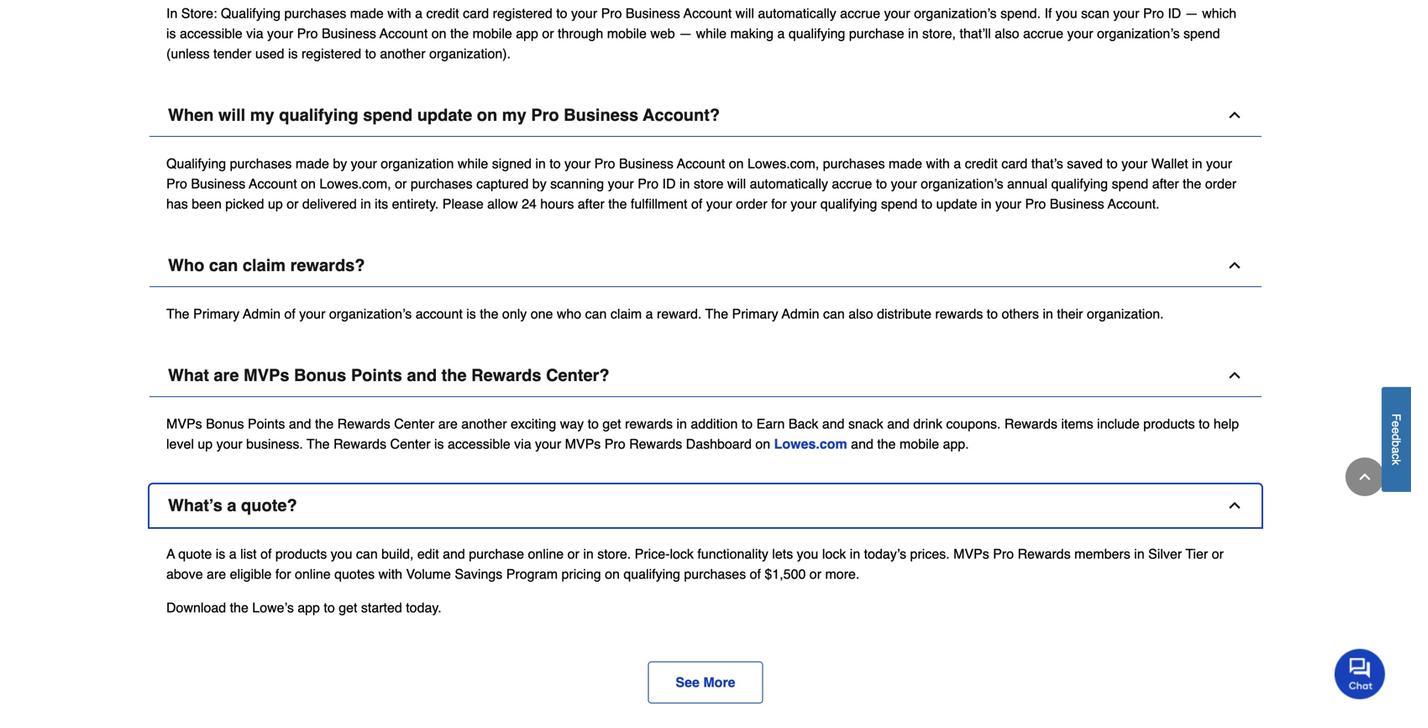 Task type: vqa. For each thing, say whether or not it's contained in the screenshot.
scan
yes



Task type: locate. For each thing, give the bounding box(es) containing it.
delivered
[[302, 196, 357, 211]]

id up the fulfillment
[[662, 176, 676, 191]]

snack
[[848, 416, 884, 432]]

0 horizontal spatial while
[[458, 156, 488, 171]]

0 horizontal spatial another
[[380, 46, 426, 61]]

accessible inside the mvps bonus points and the rewards center are another exciting way to get rewards in addition to earn back and snack and drink coupons. rewards items include products to help level up your business. the rewards center is accessible via your mvps pro rewards dashboard on
[[448, 436, 510, 452]]

1 horizontal spatial lock
[[822, 546, 846, 562]]

credit inside qualifying purchases made by your organization while signed in to your pro business account on lowes.com, purchases made with a credit card that's saved to your wallet in your pro business account on lowes.com, or purchases captured by scanning your pro id in store will automatically accrue to your organization's annual qualifying spend after the order has been picked up or delivered in its entirety. please allow 24 hours after the fulfillment of your order for your qualifying spend to update in your pro business account.
[[965, 156, 998, 171]]

on down the store.
[[605, 566, 620, 582]]

1 vertical spatial order
[[736, 196, 768, 211]]

0 vertical spatial are
[[214, 366, 239, 385]]

credit left that's
[[965, 156, 998, 171]]

bonus inside button
[[294, 366, 346, 385]]

1 vertical spatial app
[[298, 600, 320, 616]]

0 vertical spatial by
[[333, 156, 347, 171]]

rewards left addition
[[625, 416, 673, 432]]

mvps up level
[[166, 416, 202, 432]]

and
[[407, 366, 437, 385], [289, 416, 311, 432], [822, 416, 845, 432], [887, 416, 910, 432], [851, 436, 874, 452], [443, 546, 465, 562]]

up right level
[[198, 436, 213, 452]]

1 horizontal spatial bonus
[[294, 366, 346, 385]]

annual
[[1007, 176, 1048, 191]]

edit
[[417, 546, 439, 562]]

app inside in store: qualifying purchases made with a credit card registered to your pro business account will automatically accrue your organization's spend. if you scan your pro id — which is accessible via your pro business account on the mobile app or through mobile web — while making a qualifying purchase in store, that'll also accrue your organization's spend (unless tender used is registered to another organization).
[[516, 25, 538, 41]]

2 vertical spatial are
[[207, 566, 226, 582]]

0 horizontal spatial purchase
[[469, 546, 524, 562]]

will
[[736, 5, 754, 21], [218, 105, 245, 125], [727, 176, 746, 191]]

and inside 'a quote is a list of products you can build, edit and purchase online or in store. price-lock functionality lets you lock in today's prices. mvps pro rewards members in silver tier or above are eligible for online quotes with volume savings program pricing on qualifying purchases of $1,500 or more.'
[[443, 546, 465, 562]]

0 horizontal spatial via
[[246, 25, 263, 41]]

mobile down the drink
[[900, 436, 939, 452]]

1 horizontal spatial after
[[1152, 176, 1179, 191]]

e up b
[[1390, 428, 1403, 434]]

another left organization).
[[380, 46, 426, 61]]

when
[[168, 105, 214, 125]]

registered up organization).
[[493, 5, 553, 21]]

the inside in store: qualifying purchases made with a credit card registered to your pro business account will automatically accrue your organization's spend. if you scan your pro id — which is accessible via your pro business account on the mobile app or through mobile web — while making a qualifying purchase in store, that'll also accrue your organization's spend (unless tender used is registered to another organization).
[[450, 25, 469, 41]]

you up "quotes"
[[331, 546, 352, 562]]

claim left the reward.
[[611, 306, 642, 322]]

1 horizontal spatial for
[[771, 196, 787, 211]]

0 horizontal spatial products
[[275, 546, 327, 562]]

d
[[1390, 434, 1403, 441]]

1 horizontal spatial claim
[[611, 306, 642, 322]]

mvps up the business. on the bottom of page
[[244, 366, 289, 385]]

1 horizontal spatial another
[[461, 416, 507, 432]]

when will my qualifying spend update on my pro business account?
[[168, 105, 720, 125]]

0 vertical spatial get
[[603, 416, 621, 432]]

0 horizontal spatial lowes.com,
[[320, 176, 391, 191]]

automatically inside in store: qualifying purchases made with a credit card registered to your pro business account will automatically accrue your organization's spend. if you scan your pro id — which is accessible via your pro business account on the mobile app or through mobile web — while making a qualifying purchase in store, that'll also accrue your organization's spend (unless tender used is registered to another organization).
[[758, 5, 836, 21]]

tier
[[1186, 546, 1208, 562]]

0 vertical spatial order
[[1205, 176, 1237, 191]]

0 horizontal spatial by
[[333, 156, 347, 171]]

1 horizontal spatial the
[[307, 436, 330, 452]]

more
[[703, 675, 736, 690]]

$1,500
[[765, 566, 806, 582]]

mvps bonus points and the rewards center are another exciting way to get rewards in addition to earn back and snack and drink coupons. rewards items include products to help level up your business. the rewards center is accessible via your mvps pro rewards dashboard on
[[166, 416, 1239, 452]]

0 vertical spatial app
[[516, 25, 538, 41]]

0 horizontal spatial points
[[248, 416, 285, 432]]

lock left functionality
[[670, 546, 694, 562]]

of
[[691, 196, 703, 211], [284, 306, 296, 322], [260, 546, 272, 562], [750, 566, 761, 582]]

the left only
[[480, 306, 499, 322]]

1 vertical spatial update
[[936, 196, 977, 211]]

qualifying up been
[[166, 156, 226, 171]]

if
[[1045, 5, 1052, 21]]

0 horizontal spatial mobile
[[473, 25, 512, 41]]

and down account on the top of the page
[[407, 366, 437, 385]]

making
[[730, 25, 774, 41]]

bonus inside the mvps bonus points and the rewards center are another exciting way to get rewards in addition to earn back and snack and drink coupons. rewards items include products to help level up your business. the rewards center is accessible via your mvps pro rewards dashboard on
[[206, 416, 244, 432]]

with
[[387, 5, 411, 21], [926, 156, 950, 171], [379, 566, 402, 582]]

you right lets
[[797, 546, 819, 562]]

the inside the mvps bonus points and the rewards center are another exciting way to get rewards in addition to earn back and snack and drink coupons. rewards items include products to help level up your business. the rewards center is accessible via your mvps pro rewards dashboard on
[[315, 416, 334, 432]]

are down quote
[[207, 566, 226, 582]]

2 vertical spatial will
[[727, 176, 746, 191]]

also inside in store: qualifying purchases made with a credit card registered to your pro business account will automatically accrue your organization's spend. if you scan your pro id — which is accessible via your pro business account on the mobile app or through mobile web — while making a qualifying purchase in store, that'll also accrue your organization's spend (unless tender used is registered to another organization).
[[995, 25, 1020, 41]]

— left which
[[1185, 5, 1199, 21]]

up inside qualifying purchases made by your organization while signed in to your pro business account on lowes.com, purchases made with a credit card that's saved to your wallet in your pro business account on lowes.com, or purchases captured by scanning your pro id in store will automatically accrue to your organization's annual qualifying spend after the order has been picked up or delivered in its entirety. please allow 24 hours after the fulfillment of your order for your qualifying spend to update in your pro business account.
[[268, 196, 283, 211]]

in inside in store: qualifying purchases made with a credit card registered to your pro business account will automatically accrue your organization's spend. if you scan your pro id — which is accessible via your pro business account on the mobile app or through mobile web — while making a qualifying purchase in store, that'll also accrue your organization's spend (unless tender used is registered to another organization).
[[908, 25, 919, 41]]

1 horizontal spatial while
[[696, 25, 727, 41]]

or left delivered
[[287, 196, 299, 211]]

via
[[246, 25, 263, 41], [514, 436, 531, 452]]

order down chevron up icon
[[1205, 176, 1237, 191]]

claim
[[243, 256, 286, 275], [611, 306, 642, 322]]

1 vertical spatial with
[[926, 156, 950, 171]]

0 vertical spatial registered
[[493, 5, 553, 21]]

a quote is a list of products you can build, edit and purchase online or in store. price-lock functionality lets you lock in today's prices. mvps pro rewards members in silver tier or above are eligible for online quotes with volume savings program pricing on qualifying purchases of $1,500 or more.
[[166, 546, 1224, 582]]

admin
[[243, 306, 281, 322], [782, 306, 820, 322]]

0 horizontal spatial rewards
[[625, 416, 673, 432]]

while up captured
[[458, 156, 488, 171]]

0 vertical spatial automatically
[[758, 5, 836, 21]]

1 horizontal spatial also
[[995, 25, 1020, 41]]

1 horizontal spatial card
[[1002, 156, 1028, 171]]

purchases inside in store: qualifying purchases made with a credit card registered to your pro business account will automatically accrue your organization's spend. if you scan your pro id — which is accessible via your pro business account on the mobile app or through mobile web — while making a qualifying purchase in store, that'll also accrue your organization's spend (unless tender used is registered to another organization).
[[284, 5, 346, 21]]

e up d
[[1390, 421, 1403, 428]]

purchase up savings
[[469, 546, 524, 562]]

another inside in store: qualifying purchases made with a credit card registered to your pro business account will automatically accrue your organization's spend. if you scan your pro id — which is accessible via your pro business account on the mobile app or through mobile web — while making a qualifying purchase in store, that'll also accrue your organization's spend (unless tender used is registered to another organization).
[[380, 46, 426, 61]]

chevron up image inside the what's a quote? button
[[1226, 497, 1243, 514]]

products right include
[[1144, 416, 1195, 432]]

online up download the lowe's app to get started today.
[[295, 566, 331, 582]]

bonus down what
[[206, 416, 244, 432]]

purchases
[[284, 5, 346, 21], [230, 156, 292, 171], [823, 156, 885, 171], [411, 176, 473, 191], [684, 566, 746, 582]]

credit inside in store: qualifying purchases made with a credit card registered to your pro business account will automatically accrue your organization's spend. if you scan your pro id — which is accessible via your pro business account on the mobile app or through mobile web — while making a qualifying purchase in store, that'll also accrue your organization's spend (unless tender used is registered to another organization).
[[426, 5, 459, 21]]

see
[[676, 675, 700, 690]]

update inside qualifying purchases made by your organization while signed in to your pro business account on lowes.com, purchases made with a credit card that's saved to your wallet in your pro business account on lowes.com, or purchases captured by scanning your pro id in store will automatically accrue to your organization's annual qualifying spend after the order has been picked up or delivered in its entirety. please allow 24 hours after the fulfillment of your order for your qualifying spend to update in your pro business account.
[[936, 196, 977, 211]]

through
[[558, 25, 603, 41]]

organization.
[[1087, 306, 1164, 322]]

1 vertical spatial bonus
[[206, 416, 244, 432]]

spend inside in store: qualifying purchases made with a credit card registered to your pro business account will automatically accrue your organization's spend. if you scan your pro id — which is accessible via your pro business account on the mobile app or through mobile web — while making a qualifying purchase in store, that'll also accrue your organization's spend (unless tender used is registered to another organization).
[[1184, 25, 1220, 41]]

2 horizontal spatial the
[[705, 306, 728, 322]]

or up pricing
[[568, 546, 580, 562]]

up
[[268, 196, 283, 211], [198, 436, 213, 452]]

1 vertical spatial purchase
[[469, 546, 524, 562]]

accrue inside qualifying purchases made by your organization while signed in to your pro business account on lowes.com, purchases made with a credit card that's saved to your wallet in your pro business account on lowes.com, or purchases captured by scanning your pro id in store will automatically accrue to your organization's annual qualifying spend after the order has been picked up or delivered in its entirety. please allow 24 hours after the fulfillment of your order for your qualifying spend to update in your pro business account.
[[832, 176, 872, 191]]

of inside qualifying purchases made by your organization while signed in to your pro business account on lowes.com, purchases made with a credit card that's saved to your wallet in your pro business account on lowes.com, or purchases captured by scanning your pro id in store will automatically accrue to your organization's annual qualifying spend after the order has been picked up or delivered in its entirety. please allow 24 hours after the fulfillment of your order for your qualifying spend to update in your pro business account.
[[691, 196, 703, 211]]

or
[[542, 25, 554, 41], [395, 176, 407, 191], [287, 196, 299, 211], [568, 546, 580, 562], [1212, 546, 1224, 562], [810, 566, 822, 582]]

1 vertical spatial after
[[578, 196, 605, 211]]

account
[[684, 5, 732, 21], [380, 25, 428, 41], [677, 156, 725, 171], [249, 176, 297, 191]]

e
[[1390, 421, 1403, 428], [1390, 428, 1403, 434]]

chevron up image inside scroll to top element
[[1357, 469, 1373, 486]]

rewards inside button
[[471, 366, 541, 385]]

1 vertical spatial accessible
[[448, 436, 510, 452]]

the right the business. on the bottom of page
[[307, 436, 330, 452]]

1 horizontal spatial —
[[1185, 5, 1199, 21]]

pro
[[601, 5, 622, 21], [1143, 5, 1164, 21], [297, 25, 318, 41], [531, 105, 559, 125], [594, 156, 615, 171], [166, 176, 187, 191], [638, 176, 659, 191], [1025, 196, 1046, 211], [605, 436, 626, 452], [993, 546, 1014, 562]]

while left making
[[696, 25, 727, 41]]

1 horizontal spatial primary
[[732, 306, 778, 322]]

1 horizontal spatial lowes.com,
[[748, 156, 819, 171]]

via down exciting on the left bottom of the page
[[514, 436, 531, 452]]

or up entirety.
[[395, 176, 407, 191]]

points
[[351, 366, 402, 385], [248, 416, 285, 432]]

1 vertical spatial automatically
[[750, 176, 828, 191]]

the down account on the top of the page
[[442, 366, 467, 385]]

0 horizontal spatial accessible
[[180, 25, 243, 41]]

a inside 'a quote is a list of products you can build, edit and purchase online or in store. price-lock functionality lets you lock in today's prices. mvps pro rewards members in silver tier or above are eligible for online quotes with volume savings program pricing on qualifying purchases of $1,500 or more.'
[[229, 546, 237, 562]]

online up program
[[528, 546, 564, 562]]

0 horizontal spatial my
[[250, 105, 274, 125]]

automatically inside qualifying purchases made by your organization while signed in to your pro business account on lowes.com, purchases made with a credit card that's saved to your wallet in your pro business account on lowes.com, or purchases captured by scanning your pro id in store will automatically accrue to your organization's annual qualifying spend after the order has been picked up or delivered in its entirety. please allow 24 hours after the fulfillment of your order for your qualifying spend to update in your pro business account.
[[750, 176, 828, 191]]

qualifying
[[221, 5, 281, 21], [166, 156, 226, 171]]

are inside button
[[214, 366, 239, 385]]

1 vertical spatial qualifying
[[166, 156, 226, 171]]

business
[[626, 5, 680, 21], [322, 25, 376, 41], [564, 105, 639, 125], [619, 156, 674, 171], [191, 176, 246, 191], [1050, 196, 1104, 211]]

by up delivered
[[333, 156, 347, 171]]

download
[[166, 600, 226, 616]]

with inside 'a quote is a list of products you can build, edit and purchase online or in store. price-lock functionality lets you lock in today's prices. mvps pro rewards members in silver tier or above are eligible for online quotes with volume savings program pricing on qualifying purchases of $1,500 or more.'
[[379, 566, 402, 582]]

id inside in store: qualifying purchases made with a credit card registered to your pro business account will automatically accrue your organization's spend. if you scan your pro id — which is accessible via your pro business account on the mobile app or through mobile web — while making a qualifying purchase in store, that'll also accrue your organization's spend (unless tender used is registered to another organization).
[[1168, 5, 1181, 21]]

qualifying up the tender
[[221, 5, 281, 21]]

1 horizontal spatial credit
[[965, 156, 998, 171]]

on up organization).
[[432, 25, 446, 41]]

1 horizontal spatial id
[[1168, 5, 1181, 21]]

0 horizontal spatial admin
[[243, 306, 281, 322]]

lock up "more."
[[822, 546, 846, 562]]

organization's left 'annual'
[[921, 176, 1004, 191]]

by
[[333, 156, 347, 171], [532, 176, 547, 191]]

spend.
[[1001, 5, 1041, 21]]

credit up organization).
[[426, 5, 459, 21]]

hours
[[540, 196, 574, 211]]

0 horizontal spatial order
[[736, 196, 768, 211]]

organization).
[[429, 46, 511, 61]]

accessible
[[180, 25, 243, 41], [448, 436, 510, 452]]

1 admin from the left
[[243, 306, 281, 322]]

card inside qualifying purchases made by your organization while signed in to your pro business account on lowes.com, purchases made with a credit card that's saved to your wallet in your pro business account on lowes.com, or purchases captured by scanning your pro id in store will automatically accrue to your organization's annual qualifying spend after the order has been picked up or delivered in its entirety. please allow 24 hours after the fulfillment of your order for your qualifying spend to update in your pro business account.
[[1002, 156, 1028, 171]]

also down spend. on the right top of the page
[[995, 25, 1020, 41]]

0 vertical spatial also
[[995, 25, 1020, 41]]

what's a quote?
[[168, 496, 297, 515]]

claim left rewards?
[[243, 256, 286, 275]]

business inside 'button'
[[564, 105, 639, 125]]

another left exciting on the left bottom of the page
[[461, 416, 507, 432]]

bonus
[[294, 366, 346, 385], [206, 416, 244, 432]]

will right the store
[[727, 176, 746, 191]]

products inside the mvps bonus points and the rewards center are another exciting way to get rewards in addition to earn back and snack and drink coupons. rewards items include products to help level up your business. the rewards center is accessible via your mvps pro rewards dashboard on
[[1144, 416, 1195, 432]]

build,
[[382, 546, 414, 562]]

app left through
[[516, 25, 538, 41]]

1 vertical spatial rewards
[[625, 416, 673, 432]]

mvps right prices. at the bottom
[[954, 546, 989, 562]]

or inside in store: qualifying purchases made with a credit card registered to your pro business account will automatically accrue your organization's spend. if you scan your pro id — which is accessible via your pro business account on the mobile app or through mobile web — while making a qualifying purchase in store, that'll also accrue your organization's spend (unless tender used is registered to another organization).
[[542, 25, 554, 41]]

order up who can claim rewards? button
[[736, 196, 768, 211]]

the down who
[[166, 306, 189, 322]]

the down what are mvps bonus points and the rewards center?
[[315, 416, 334, 432]]

1 horizontal spatial by
[[532, 176, 547, 191]]

0 horizontal spatial after
[[578, 196, 605, 211]]

2 lock from the left
[[822, 546, 846, 562]]

with inside qualifying purchases made by your organization while signed in to your pro business account on lowes.com, purchases made with a credit card that's saved to your wallet in your pro business account on lowes.com, or purchases captured by scanning your pro id in store will automatically accrue to your organization's annual qualifying spend after the order has been picked up or delivered in its entirety. please allow 24 hours after the fulfillment of your order for your qualifying spend to update in your pro business account.
[[926, 156, 950, 171]]

chevron up image for what's a quote?
[[1226, 497, 1243, 514]]

2 vertical spatial accrue
[[832, 176, 872, 191]]

and right back in the bottom right of the page
[[822, 416, 845, 432]]

and inside button
[[407, 366, 437, 385]]

id left which
[[1168, 5, 1181, 21]]

0 vertical spatial credit
[[426, 5, 459, 21]]

purchases inside 'a quote is a list of products you can build, edit and purchase online or in store. price-lock functionality lets you lock in today's prices. mvps pro rewards members in silver tier or above are eligible for online quotes with volume savings program pricing on qualifying purchases of $1,500 or more.'
[[684, 566, 746, 582]]

order
[[1205, 176, 1237, 191], [736, 196, 768, 211]]

1 vertical spatial while
[[458, 156, 488, 171]]

center
[[394, 416, 435, 432], [390, 436, 431, 452]]

1 horizontal spatial made
[[350, 5, 384, 21]]

chevron up image inside what are mvps bonus points and the rewards center? button
[[1226, 367, 1243, 384]]

1 vertical spatial get
[[339, 600, 357, 616]]

or left through
[[542, 25, 554, 41]]

made inside in store: qualifying purchases made with a credit card registered to your pro business account will automatically accrue your organization's spend. if you scan your pro id — which is accessible via your pro business account on the mobile app or through mobile web — while making a qualifying purchase in store, that'll also accrue your organization's spend (unless tender used is registered to another organization).
[[350, 5, 384, 21]]

0 vertical spatial qualifying
[[221, 5, 281, 21]]

way
[[560, 416, 584, 432]]

0 horizontal spatial update
[[417, 105, 472, 125]]

my down used
[[250, 105, 274, 125]]

addition
[[691, 416, 738, 432]]

qualifying inside in store: qualifying purchases made with a credit card registered to your pro business account will automatically accrue your organization's spend. if you scan your pro id — which is accessible via your pro business account on the mobile app or through mobile web — while making a qualifying purchase in store, that'll also accrue your organization's spend (unless tender used is registered to another organization).
[[221, 5, 281, 21]]

of down the store
[[691, 196, 703, 211]]

will up making
[[736, 5, 754, 21]]

0 horizontal spatial up
[[198, 436, 213, 452]]

tender
[[213, 46, 252, 61]]

to
[[556, 5, 568, 21], [365, 46, 376, 61], [550, 156, 561, 171], [1107, 156, 1118, 171], [876, 176, 887, 191], [921, 196, 933, 211], [987, 306, 998, 322], [588, 416, 599, 432], [742, 416, 753, 432], [1199, 416, 1210, 432], [324, 600, 335, 616]]

members
[[1075, 546, 1131, 562]]

1 horizontal spatial my
[[502, 105, 526, 125]]

1 vertical spatial registered
[[302, 46, 361, 61]]

0 vertical spatial another
[[380, 46, 426, 61]]

app.
[[943, 436, 969, 452]]

via up used
[[246, 25, 263, 41]]

level
[[166, 436, 194, 452]]

1 horizontal spatial up
[[268, 196, 283, 211]]

registered right used
[[302, 46, 361, 61]]

get left started
[[339, 600, 357, 616]]

get right way
[[603, 416, 621, 432]]

and left the drink
[[887, 416, 910, 432]]

after down wallet
[[1152, 176, 1179, 191]]

and right edit
[[443, 546, 465, 562]]

another
[[380, 46, 426, 61], [461, 416, 507, 432]]

get inside the mvps bonus points and the rewards center are another exciting way to get rewards in addition to earn back and snack and drink coupons. rewards items include products to help level up your business. the rewards center is accessible via your mvps pro rewards dashboard on
[[603, 416, 621, 432]]

purchase inside 'a quote is a list of products you can build, edit and purchase online or in store. price-lock functionality lets you lock in today's prices. mvps pro rewards members in silver tier or above are eligible for online quotes with volume savings program pricing on qualifying purchases of $1,500 or more.'
[[469, 546, 524, 562]]

on inside 'a quote is a list of products you can build, edit and purchase online or in store. price-lock functionality lets you lock in today's prices. mvps pro rewards members in silver tier or above are eligible for online quotes with volume savings program pricing on qualifying purchases of $1,500 or more.'
[[605, 566, 620, 582]]

can inside button
[[209, 256, 238, 275]]

via inside the mvps bonus points and the rewards center are another exciting way to get rewards in addition to earn back and snack and drink coupons. rewards items include products to help level up your business. the rewards center is accessible via your mvps pro rewards dashboard on
[[514, 436, 531, 452]]

after down scanning
[[578, 196, 605, 211]]

on up delivered
[[301, 176, 316, 191]]

bonus up the business. on the bottom of page
[[294, 366, 346, 385]]

1 vertical spatial id
[[662, 176, 676, 191]]

0 vertical spatial products
[[1144, 416, 1195, 432]]

card up 'annual'
[[1002, 156, 1028, 171]]

has
[[166, 196, 188, 211]]

chevron up image
[[1226, 257, 1243, 274], [1226, 367, 1243, 384], [1357, 469, 1373, 486], [1226, 497, 1243, 514]]

chat invite button image
[[1335, 649, 1386, 700]]

1 vertical spatial products
[[275, 546, 327, 562]]

mvps inside 'a quote is a list of products you can build, edit and purchase online or in store. price-lock functionality lets you lock in today's prices. mvps pro rewards members in silver tier or above are eligible for online quotes with volume savings program pricing on qualifying purchases of $1,500 or more.'
[[954, 546, 989, 562]]

my up "signed"
[[502, 105, 526, 125]]

on inside 'button'
[[477, 105, 498, 125]]

1 vertical spatial via
[[514, 436, 531, 452]]

are right what
[[214, 366, 239, 385]]

0 vertical spatial update
[[417, 105, 472, 125]]

dashboard
[[686, 436, 752, 452]]

0 vertical spatial will
[[736, 5, 754, 21]]

1 vertical spatial credit
[[965, 156, 998, 171]]

1 horizontal spatial get
[[603, 416, 621, 432]]

on down earn
[[756, 436, 770, 452]]

rewards right "distribute"
[[935, 306, 983, 322]]

0 vertical spatial claim
[[243, 256, 286, 275]]

mobile up organization).
[[473, 25, 512, 41]]

the primary admin of your organization's account is the only one who can claim a reward. the primary admin can also distribute rewards to others in their organization.
[[166, 306, 1164, 322]]

0 horizontal spatial also
[[849, 306, 873, 322]]

pricing
[[562, 566, 601, 582]]

can
[[209, 256, 238, 275], [585, 306, 607, 322], [823, 306, 845, 322], [356, 546, 378, 562]]

chevron up image for who can claim rewards?
[[1226, 257, 1243, 274]]

2 horizontal spatial you
[[1056, 5, 1078, 21]]

scroll to top element
[[1346, 458, 1384, 496]]

primary down who can claim rewards? button
[[732, 306, 778, 322]]

app right lowe's
[[298, 600, 320, 616]]

lowes.com,
[[748, 156, 819, 171], [320, 176, 391, 191]]

mobile
[[473, 25, 512, 41], [607, 25, 647, 41], [900, 436, 939, 452]]

automatically right the store
[[750, 176, 828, 191]]

b
[[1390, 441, 1403, 447]]

1 horizontal spatial accessible
[[448, 436, 510, 452]]

products
[[1144, 416, 1195, 432], [275, 546, 327, 562]]

1 horizontal spatial registered
[[493, 5, 553, 21]]

on inside in store: qualifying purchases made with a credit card registered to your pro business account will automatically accrue your organization's spend. if you scan your pro id — which is accessible via your pro business account on the mobile app or through mobile web — while making a qualifying purchase in store, that'll also accrue your organization's spend (unless tender used is registered to another organization).
[[432, 25, 446, 41]]

0 horizontal spatial lock
[[670, 546, 694, 562]]

you right if
[[1056, 5, 1078, 21]]

mobile left web
[[607, 25, 647, 41]]

rewards
[[471, 366, 541, 385], [337, 416, 390, 432], [1005, 416, 1058, 432], [333, 436, 386, 452], [629, 436, 682, 452], [1018, 546, 1071, 562]]

online
[[528, 546, 564, 562], [295, 566, 331, 582]]

points inside what are mvps bonus points and the rewards center? button
[[351, 366, 402, 385]]

the inside the mvps bonus points and the rewards center are another exciting way to get rewards in addition to earn back and snack and drink coupons. rewards items include products to help level up your business. the rewards center is accessible via your mvps pro rewards dashboard on
[[307, 436, 330, 452]]

wallet
[[1152, 156, 1188, 171]]

2 horizontal spatial mobile
[[900, 436, 939, 452]]

the up organization).
[[450, 25, 469, 41]]

products right list
[[275, 546, 327, 562]]

1 horizontal spatial admin
[[782, 306, 820, 322]]

1 vertical spatial up
[[198, 436, 213, 452]]

purchase inside in store: qualifying purchases made with a credit card registered to your pro business account will automatically accrue your organization's spend. if you scan your pro id — which is accessible via your pro business account on the mobile app or through mobile web — while making a qualifying purchase in store, that'll also accrue your organization's spend (unless tender used is registered to another organization).
[[849, 25, 904, 41]]

0 vertical spatial purchase
[[849, 25, 904, 41]]

spend
[[1184, 25, 1220, 41], [363, 105, 413, 125], [1112, 176, 1149, 191], [881, 196, 918, 211]]

or left "more."
[[810, 566, 822, 582]]

lock
[[670, 546, 694, 562], [822, 546, 846, 562]]

primary down who
[[193, 306, 240, 322]]

2 vertical spatial with
[[379, 566, 402, 582]]

chevron up image inside who can claim rewards? button
[[1226, 257, 1243, 274]]

id inside qualifying purchases made by your organization while signed in to your pro business account on lowes.com, purchases made with a credit card that's saved to your wallet in your pro business account on lowes.com, or purchases captured by scanning your pro id in store will automatically accrue to your organization's annual qualifying spend after the order has been picked up or delivered in its entirety. please allow 24 hours after the fulfillment of your order for your qualifying spend to update in your pro business account.
[[662, 176, 676, 191]]

— right web
[[679, 25, 692, 41]]

purchase left store,
[[849, 25, 904, 41]]

0 horizontal spatial id
[[662, 176, 676, 191]]

will inside qualifying purchases made by your organization while signed in to your pro business account on lowes.com, purchases made with a credit card that's saved to your wallet in your pro business account on lowes.com, or purchases captured by scanning your pro id in store will automatically accrue to your organization's annual qualifying spend after the order has been picked up or delivered in its entirety. please allow 24 hours after the fulfillment of your order for your qualifying spend to update in your pro business account.
[[727, 176, 746, 191]]

web
[[650, 25, 675, 41]]

above
[[166, 566, 203, 582]]

1 vertical spatial are
[[438, 416, 458, 432]]

or right tier
[[1212, 546, 1224, 562]]

(unless
[[166, 46, 210, 61]]

the right the reward.
[[705, 306, 728, 322]]

the
[[166, 306, 189, 322], [705, 306, 728, 322], [307, 436, 330, 452]]

and down snack on the right bottom of page
[[851, 436, 874, 452]]

update
[[417, 105, 472, 125], [936, 196, 977, 211]]

0 vertical spatial —
[[1185, 5, 1199, 21]]

id
[[1168, 5, 1181, 21], [662, 176, 676, 191]]

will right when
[[218, 105, 245, 125]]



Task type: describe. For each thing, give the bounding box(es) containing it.
rewards inside the mvps bonus points and the rewards center are another exciting way to get rewards in addition to earn back and snack and drink coupons. rewards items include products to help level up your business. the rewards center is accessible via your mvps pro rewards dashboard on
[[625, 416, 673, 432]]

organization's up store,
[[914, 5, 997, 21]]

qualifying inside qualifying purchases made by your organization while signed in to your pro business account on lowes.com, purchases made with a credit card that's saved to your wallet in your pro business account on lowes.com, or purchases captured by scanning your pro id in store will automatically accrue to your organization's annual qualifying spend after the order has been picked up or delivered in its entirety. please allow 24 hours after the fulfillment of your order for your qualifying spend to update in your pro business account.
[[166, 156, 226, 171]]

0 horizontal spatial app
[[298, 600, 320, 616]]

0 vertical spatial center
[[394, 416, 435, 432]]

1 vertical spatial lowes.com,
[[320, 176, 391, 191]]

coupons.
[[946, 416, 1001, 432]]

you inside in store: qualifying purchases made with a credit card registered to your pro business account will automatically accrue your organization's spend. if you scan your pro id — which is accessible via your pro business account on the mobile app or through mobile web — while making a qualifying purchase in store, that'll also accrue your organization's spend (unless tender used is registered to another organization).
[[1056, 5, 1078, 21]]

account
[[416, 306, 463, 322]]

store:
[[181, 5, 217, 21]]

what's a quote? button
[[150, 485, 1262, 527]]

please
[[443, 196, 484, 211]]

store,
[[922, 25, 956, 41]]

that'll
[[960, 25, 991, 41]]

1 lock from the left
[[670, 546, 694, 562]]

its
[[375, 196, 388, 211]]

see more link
[[648, 662, 763, 704]]

products inside 'a quote is a list of products you can build, edit and purchase online or in store. price-lock functionality lets you lock in today's prices. mvps pro rewards members in silver tier or above are eligible for online quotes with volume savings program pricing on qualifying purchases of $1,500 or more.'
[[275, 546, 327, 562]]

0 horizontal spatial registered
[[302, 46, 361, 61]]

started
[[361, 600, 402, 616]]

functionality
[[698, 546, 769, 562]]

f e e d b a c k button
[[1382, 387, 1411, 492]]

1 vertical spatial online
[[295, 566, 331, 582]]

picked
[[225, 196, 264, 211]]

lowe's
[[252, 600, 294, 616]]

today's
[[864, 546, 906, 562]]

pro inside 'button'
[[531, 105, 559, 125]]

scanning
[[550, 176, 604, 191]]

1 horizontal spatial order
[[1205, 176, 1237, 191]]

prices.
[[910, 546, 950, 562]]

download the lowe's app to get started today.
[[166, 600, 442, 616]]

chevron up image for what are mvps bonus points and the rewards center?
[[1226, 367, 1243, 384]]

2 my from the left
[[502, 105, 526, 125]]

who
[[557, 306, 581, 322]]

organization's inside qualifying purchases made by your organization while signed in to your pro business account on lowes.com, purchases made with a credit card that's saved to your wallet in your pro business account on lowes.com, or purchases captured by scanning your pro id in store will automatically accrue to your organization's annual qualifying spend after the order has been picked up or delivered in its entirety. please allow 24 hours after the fulfillment of your order for your qualifying spend to update in your pro business account.
[[921, 176, 1004, 191]]

with inside in store: qualifying purchases made with a credit card registered to your pro business account will automatically accrue your organization's spend. if you scan your pro id — which is accessible via your pro business account on the mobile app or through mobile web — while making a qualifying purchase in store, that'll also accrue your organization's spend (unless tender used is registered to another organization).
[[387, 5, 411, 21]]

1 vertical spatial —
[[679, 25, 692, 41]]

1 vertical spatial center
[[390, 436, 431, 452]]

who can claim rewards? button
[[150, 244, 1262, 287]]

which
[[1202, 5, 1237, 21]]

lowes.com and the mobile app.
[[774, 436, 969, 452]]

today.
[[406, 600, 442, 616]]

a inside qualifying purchases made by your organization while signed in to your pro business account on lowes.com, purchases made with a credit card that's saved to your wallet in your pro business account on lowes.com, or purchases captured by scanning your pro id in store will automatically accrue to your organization's annual qualifying spend after the order has been picked up or delivered in its entirety. please allow 24 hours after the fulfillment of your order for your qualifying spend to update in your pro business account.
[[954, 156, 961, 171]]

for inside qualifying purchases made by your organization while signed in to your pro business account on lowes.com, purchases made with a credit card that's saved to your wallet in your pro business account on lowes.com, or purchases captured by scanning your pro id in store will automatically accrue to your organization's annual qualifying spend after the order has been picked up or delivered in its entirety. please allow 24 hours after the fulfillment of your order for your qualifying spend to update in your pro business account.
[[771, 196, 787, 211]]

k
[[1390, 460, 1403, 466]]

f e e d b a c k
[[1390, 414, 1403, 466]]

see more
[[676, 675, 736, 690]]

others
[[1002, 306, 1039, 322]]

in inside the mvps bonus points and the rewards center are another exciting way to get rewards in addition to earn back and snack and drink coupons. rewards items include products to help level up your business. the rewards center is accessible via your mvps pro rewards dashboard on
[[677, 416, 687, 432]]

what
[[168, 366, 209, 385]]

the inside button
[[442, 366, 467, 385]]

rewards inside 'a quote is a list of products you can build, edit and purchase online or in store. price-lock functionality lets you lock in today's prices. mvps pro rewards members in silver tier or above are eligible for online quotes with volume savings program pricing on qualifying purchases of $1,500 or more.'
[[1018, 546, 1071, 562]]

0 horizontal spatial you
[[331, 546, 352, 562]]

24
[[522, 196, 537, 211]]

1 vertical spatial accrue
[[1023, 25, 1064, 41]]

their
[[1057, 306, 1083, 322]]

will inside in store: qualifying purchases made with a credit card registered to your pro business account will automatically accrue your organization's spend. if you scan your pro id — which is accessible via your pro business account on the mobile app or through mobile web — while making a qualifying purchase in store, that'll also accrue your organization's spend (unless tender used is registered to another organization).
[[736, 5, 754, 21]]

are inside 'a quote is a list of products you can build, edit and purchase online or in store. price-lock functionality lets you lock in today's prices. mvps pro rewards members in silver tier or above are eligible for online quotes with volume savings program pricing on qualifying purchases of $1,500 or more.'
[[207, 566, 226, 582]]

of left $1,500
[[750, 566, 761, 582]]

the down snack on the right bottom of page
[[877, 436, 896, 452]]

what are mvps bonus points and the rewards center?
[[168, 366, 610, 385]]

price-
[[635, 546, 670, 562]]

of right list
[[260, 546, 272, 562]]

1 horizontal spatial you
[[797, 546, 819, 562]]

while inside qualifying purchases made by your organization while signed in to your pro business account on lowes.com, purchases made with a credit card that's saved to your wallet in your pro business account on lowes.com, or purchases captured by scanning your pro id in store will automatically accrue to your organization's annual qualifying spend after the order has been picked up or delivered in its entirety. please allow 24 hours after the fulfillment of your order for your qualifying spend to update in your pro business account.
[[458, 156, 488, 171]]

list
[[240, 546, 257, 562]]

who can claim rewards?
[[168, 256, 365, 275]]

1 my from the left
[[250, 105, 274, 125]]

savings
[[455, 566, 503, 582]]

more.
[[825, 566, 860, 582]]

1 horizontal spatial rewards
[[935, 306, 983, 322]]

in store: qualifying purchases made with a credit card registered to your pro business account will automatically accrue your organization's spend. if you scan your pro id — which is accessible via your pro business account on the mobile app or through mobile web — while making a qualifying purchase in store, that'll also accrue your organization's spend (unless tender used is registered to another organization).
[[166, 5, 1237, 61]]

drink
[[913, 416, 943, 432]]

chevron up image
[[1226, 106, 1243, 123]]

update inside 'button'
[[417, 105, 472, 125]]

rewards?
[[290, 256, 365, 275]]

for inside 'a quote is a list of products you can build, edit and purchase online or in store. price-lock functionality lets you lock in today's prices. mvps pro rewards members in silver tier or above are eligible for online quotes with volume savings program pricing on qualifying purchases of $1,500 or more.'
[[275, 566, 291, 582]]

0 vertical spatial accrue
[[840, 5, 881, 21]]

organization
[[381, 156, 454, 171]]

lowes.com
[[774, 436, 847, 452]]

1 horizontal spatial mobile
[[607, 25, 647, 41]]

lets
[[772, 546, 793, 562]]

what's
[[168, 496, 222, 515]]

one
[[531, 306, 553, 322]]

the down wallet
[[1183, 176, 1202, 191]]

earn
[[757, 416, 785, 432]]

0 vertical spatial after
[[1152, 176, 1179, 191]]

silver
[[1148, 546, 1182, 562]]

claim inside button
[[243, 256, 286, 275]]

1 e from the top
[[1390, 421, 1403, 428]]

program
[[506, 566, 558, 582]]

a
[[166, 546, 175, 562]]

captured
[[476, 176, 529, 191]]

another inside the mvps bonus points and the rewards center are another exciting way to get rewards in addition to earn back and snack and drink coupons. rewards items include products to help level up your business. the rewards center is accessible via your mvps pro rewards dashboard on
[[461, 416, 507, 432]]

the left the fulfillment
[[608, 196, 627, 211]]

c
[[1390, 454, 1403, 460]]

1 vertical spatial also
[[849, 306, 873, 322]]

1 primary from the left
[[193, 306, 240, 322]]

0 horizontal spatial get
[[339, 600, 357, 616]]

distribute
[[877, 306, 932, 322]]

qualifying purchases made by your organization while signed in to your pro business account on lowes.com, purchases made with a credit card that's saved to your wallet in your pro business account on lowes.com, or purchases captured by scanning your pro id in store will automatically accrue to your organization's annual qualifying spend after the order has been picked up or delivered in its entirety. please allow 24 hours after the fulfillment of your order for your qualifying spend to update in your pro business account.
[[166, 156, 1237, 211]]

volume
[[406, 566, 451, 582]]

pro inside 'a quote is a list of products you can build, edit and purchase online or in store. price-lock functionality lets you lock in today's prices. mvps pro rewards members in silver tier or above are eligible for online quotes with volume savings program pricing on qualifying purchases of $1,500 or more.'
[[993, 546, 1014, 562]]

up inside the mvps bonus points and the rewards center are another exciting way to get rewards in addition to earn back and snack and drink coupons. rewards items include products to help level up your business. the rewards center is accessible via your mvps pro rewards dashboard on
[[198, 436, 213, 452]]

0 horizontal spatial made
[[296, 156, 329, 171]]

quote
[[178, 546, 212, 562]]

mvps down way
[[565, 436, 601, 452]]

will inside 'button'
[[218, 105, 245, 125]]

qualifying inside in store: qualifying purchases made with a credit card registered to your pro business account will automatically accrue your organization's spend. if you scan your pro id — which is accessible via your pro business account on the mobile app or through mobile web — while making a qualifying purchase in store, that'll also accrue your organization's spend (unless tender used is registered to another organization).
[[789, 25, 845, 41]]

the left lowe's
[[230, 600, 249, 616]]

points inside the mvps bonus points and the rewards center are another exciting way to get rewards in addition to earn back and snack and drink coupons. rewards items include products to help level up your business. the rewards center is accessible via your mvps pro rewards dashboard on
[[248, 416, 285, 432]]

account?
[[643, 105, 720, 125]]

in
[[166, 5, 178, 21]]

items
[[1061, 416, 1093, 432]]

on down when will my qualifying spend update on my pro business account? 'button'
[[729, 156, 744, 171]]

only
[[502, 306, 527, 322]]

pro inside the mvps bonus points and the rewards center are another exciting way to get rewards in addition to earn back and snack and drink coupons. rewards items include products to help level up your business. the rewards center is accessible via your mvps pro rewards dashboard on
[[605, 436, 626, 452]]

back
[[789, 416, 819, 432]]

accessible inside in store: qualifying purchases made with a credit card registered to your pro business account will automatically accrue your organization's spend. if you scan your pro id — which is accessible via your pro business account on the mobile app or through mobile web — while making a qualifying purchase in store, that'll also accrue your organization's spend (unless tender used is registered to another organization).
[[180, 25, 243, 41]]

while inside in store: qualifying purchases made with a credit card registered to your pro business account will automatically accrue your organization's spend. if you scan your pro id — which is accessible via your pro business account on the mobile app or through mobile web — while making a qualifying purchase in store, that'll also accrue your organization's spend (unless tender used is registered to another organization).
[[696, 25, 727, 41]]

who
[[168, 256, 204, 275]]

organization's up what are mvps bonus points and the rewards center?
[[329, 306, 412, 322]]

when will my qualifying spend update on my pro business account? button
[[150, 94, 1262, 137]]

eligible
[[230, 566, 272, 582]]

spend inside 'button'
[[363, 105, 413, 125]]

can inside 'a quote is a list of products you can build, edit and purchase online or in store. price-lock functionality lets you lock in today's prices. mvps pro rewards members in silver tier or above are eligible for online quotes with volume savings program pricing on qualifying purchases of $1,500 or more.'
[[356, 546, 378, 562]]

2 e from the top
[[1390, 428, 1403, 434]]

is inside 'a quote is a list of products you can build, edit and purchase online or in store. price-lock functionality lets you lock in today's prices. mvps pro rewards members in silver tier or above are eligible for online quotes with volume savings program pricing on qualifying purchases of $1,500 or more.'
[[216, 546, 225, 562]]

2 admin from the left
[[782, 306, 820, 322]]

on inside the mvps bonus points and the rewards center are another exciting way to get rewards in addition to earn back and snack and drink coupons. rewards items include products to help level up your business. the rewards center is accessible via your mvps pro rewards dashboard on
[[756, 436, 770, 452]]

of down who can claim rewards?
[[284, 306, 296, 322]]

via inside in store: qualifying purchases made with a credit card registered to your pro business account will automatically accrue your organization's spend. if you scan your pro id — which is accessible via your pro business account on the mobile app or through mobile web — while making a qualifying purchase in store, that'll also accrue your organization's spend (unless tender used is registered to another organization).
[[246, 25, 263, 41]]

1 vertical spatial claim
[[611, 306, 642, 322]]

f
[[1390, 414, 1403, 421]]

that's
[[1031, 156, 1063, 171]]

exciting
[[511, 416, 556, 432]]

qualifying inside 'a quote is a list of products you can build, edit and purchase online or in store. price-lock functionality lets you lock in today's prices. mvps pro rewards members in silver tier or above are eligible for online quotes with volume savings program pricing on qualifying purchases of $1,500 or more.'
[[624, 566, 680, 582]]

mvps inside button
[[244, 366, 289, 385]]

card inside in store: qualifying purchases made with a credit card registered to your pro business account will automatically accrue your organization's spend. if you scan your pro id — which is accessible via your pro business account on the mobile app or through mobile web — while making a qualifying purchase in store, that'll also accrue your organization's spend (unless tender used is registered to another organization).
[[463, 5, 489, 21]]

used
[[255, 46, 284, 61]]

include
[[1097, 416, 1140, 432]]

signed
[[492, 156, 532, 171]]

fulfillment
[[631, 196, 688, 211]]

and up the business. on the bottom of page
[[289, 416, 311, 432]]

are inside the mvps bonus points and the rewards center are another exciting way to get rewards in addition to earn back and snack and drink coupons. rewards items include products to help level up your business. the rewards center is accessible via your mvps pro rewards dashboard on
[[438, 416, 458, 432]]

account.
[[1108, 196, 1160, 211]]

0 horizontal spatial the
[[166, 306, 189, 322]]

2 primary from the left
[[732, 306, 778, 322]]

quote?
[[241, 496, 297, 515]]

is inside the mvps bonus points and the rewards center are another exciting way to get rewards in addition to earn back and snack and drink coupons. rewards items include products to help level up your business. the rewards center is accessible via your mvps pro rewards dashboard on
[[434, 436, 444, 452]]

1 vertical spatial by
[[532, 176, 547, 191]]

0 vertical spatial lowes.com,
[[748, 156, 819, 171]]

organization's down "scan"
[[1097, 25, 1180, 41]]

store.
[[597, 546, 631, 562]]

what are mvps bonus points and the rewards center? button
[[150, 354, 1262, 397]]

been
[[192, 196, 222, 211]]

lowes.com link
[[774, 436, 847, 452]]

entirety.
[[392, 196, 439, 211]]

qualifying inside 'button'
[[279, 105, 358, 125]]

1 horizontal spatial online
[[528, 546, 564, 562]]

2 horizontal spatial made
[[889, 156, 922, 171]]

saved
[[1067, 156, 1103, 171]]



